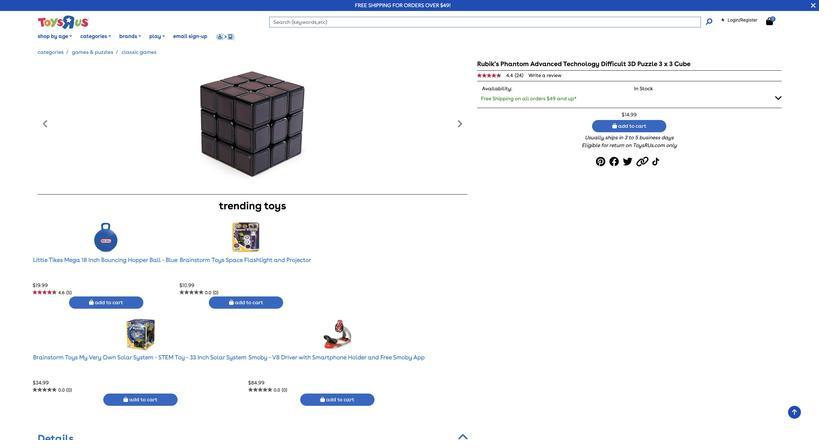 Task type: locate. For each thing, give the bounding box(es) containing it.
puzzles
[[95, 49, 113, 55]]

0.0 (0) for my
[[58, 388, 72, 393]]

brainstorm toys my very own solar system - stem toy - 33 inch solar system link
[[33, 354, 246, 361]]

to for little tikes mega 18 inch bouncing hopper ball - blue
[[106, 300, 111, 306]]

add to cart for little tikes mega 18 inch bouncing hopper ball - blue
[[94, 300, 123, 306]]

free shipping for orders over $49!
[[355, 2, 451, 8]]

free down availability:
[[481, 96, 491, 102]]

cart for little tikes mega 18 inch bouncing hopper ball - blue
[[112, 300, 123, 306]]

categories inside dropdown button
[[80, 33, 107, 39]]

and left 'up*'
[[557, 96, 567, 102]]

menu bar containing shop by age
[[34, 25, 819, 48]]

1 horizontal spatial system
[[226, 354, 246, 361]]

3d
[[628, 60, 636, 68]]

copy a link to rubik's phantom advanced technology difficult 3d puzzle 3 x 3 cube image
[[636, 155, 650, 169]]

app
[[413, 354, 425, 361]]

rubik's
[[477, 60, 499, 68]]

cart
[[636, 123, 646, 129], [112, 300, 123, 306], [252, 300, 263, 306], [147, 397, 157, 403], [344, 397, 354, 403]]

0 vertical spatial shopping bag image
[[89, 300, 94, 305]]

games down play
[[140, 49, 156, 55]]

2 horizontal spatial 0.0 (0)
[[274, 388, 287, 393]]

add to cart button for brainstorm toys space flashlight and projector
[[209, 297, 283, 309]]

and inside dropdown button
[[557, 96, 567, 102]]

smoby left app
[[393, 354, 412, 361]]

only
[[666, 142, 677, 149]]

0.0 for my
[[58, 388, 65, 393]]

add to cart button for little tikes mega 18 inch bouncing hopper ball - blue
[[69, 297, 143, 309]]

on
[[515, 96, 521, 102], [625, 142, 632, 149]]

categories for the categories dropdown button at the left top
[[80, 33, 107, 39]]

3 left the x
[[659, 60, 662, 68]]

1 horizontal spatial games
[[140, 49, 156, 55]]

to inside usually ships in 3 to 5 business days eligible for return on toysrus.com only
[[629, 135, 634, 141]]

0 horizontal spatial 0.0 (0)
[[58, 388, 72, 393]]

free shipping for orders over $49! link
[[355, 2, 451, 8]]

1 system from the left
[[133, 354, 153, 361]]

classic
[[122, 49, 139, 55]]

brainstorm right blue
[[180, 257, 210, 264]]

over
[[425, 2, 439, 8]]

4.4 (24)
[[506, 72, 523, 78]]

0 vertical spatial and
[[557, 96, 567, 102]]

brainstorm
[[180, 257, 210, 264], [33, 354, 64, 361]]

and
[[557, 96, 567, 102], [274, 257, 285, 264], [368, 354, 379, 361]]

games left '&'
[[72, 49, 89, 55]]

inch
[[88, 257, 100, 264], [198, 354, 209, 361]]

shop by age
[[38, 33, 68, 39]]

age
[[58, 33, 68, 39]]

games & puzzles
[[72, 49, 113, 55]]

1 vertical spatial shopping bag image
[[124, 397, 128, 402]]

smoby left v8
[[249, 354, 267, 361]]

Enter Keyword or Item No. search field
[[269, 17, 701, 27]]

0 vertical spatial inch
[[88, 257, 100, 264]]

share rubik's phantom advanced technology difficult 3d puzzle 3 x 3 cube on facebook image
[[609, 155, 621, 169]]

system
[[133, 354, 153, 361], [226, 354, 246, 361]]

1 horizontal spatial and
[[368, 354, 379, 361]]

smoby - v8 driver with smartphone holder and free smoby app image
[[321, 319, 353, 351]]

$84.99
[[248, 380, 264, 386]]

trending toys
[[219, 200, 286, 212]]

0 vertical spatial toys
[[212, 257, 224, 264]]

little
[[33, 257, 48, 264]]

little tikes mega 18 inch bouncing hopper ball - blue image
[[90, 221, 122, 254]]

usually ships in 3 to 5 business days eligible for return on toysrus.com only
[[582, 135, 677, 149]]

0 horizontal spatial system
[[133, 354, 153, 361]]

1 horizontal spatial brainstorm
[[180, 257, 210, 264]]

solar right 33
[[210, 354, 225, 361]]

phantom
[[500, 60, 529, 68]]

1 horizontal spatial free
[[481, 96, 491, 102]]

inch right 18
[[88, 257, 100, 264]]

4.4
[[506, 72, 513, 78]]

1 horizontal spatial toys
[[212, 257, 224, 264]]

1 horizontal spatial categories
[[80, 33, 107, 39]]

- left 33
[[186, 354, 188, 361]]

1 vertical spatial inch
[[198, 354, 209, 361]]

(0) for space
[[213, 290, 218, 295]]

0 horizontal spatial shopping bag image
[[89, 300, 94, 305]]

free right holder
[[380, 354, 392, 361]]

and left projector
[[274, 257, 285, 264]]

cart for smoby - v8 driver with smartphone holder and free smoby app
[[344, 397, 354, 403]]

1 horizontal spatial 3
[[659, 60, 662, 68]]

0 horizontal spatial 3
[[624, 135, 627, 141]]

to
[[629, 123, 634, 129], [629, 135, 634, 141], [106, 300, 111, 306], [246, 300, 251, 306], [141, 397, 146, 403], [337, 397, 342, 403]]

hopper
[[128, 257, 148, 264]]

brainstorm up $34.99
[[33, 354, 64, 361]]

holder
[[348, 354, 366, 361]]

close button image
[[811, 2, 815, 9]]

solar right own
[[117, 354, 132, 361]]

advanced
[[530, 60, 562, 68]]

2 horizontal spatial 0.0
[[274, 388, 280, 393]]

menu bar
[[34, 25, 819, 48]]

1 vertical spatial and
[[274, 257, 285, 264]]

0 vertical spatial on
[[515, 96, 521, 102]]

little tikes mega 18 inch bouncing hopper ball - blue
[[33, 257, 178, 264]]

1 horizontal spatial smoby
[[393, 354, 412, 361]]

inch right 33
[[198, 354, 209, 361]]

1 vertical spatial brainstorm
[[33, 354, 64, 361]]

v8
[[272, 354, 280, 361]]

1 horizontal spatial solar
[[210, 354, 225, 361]]

sign-
[[189, 33, 201, 39]]

0.0 (0)
[[205, 290, 218, 295], [58, 388, 72, 393], [274, 388, 287, 393]]

brainstorm toys my very own solar system - stem toy - 33 inch solar system image
[[124, 319, 157, 351]]

on left the all
[[515, 96, 521, 102]]

categories
[[80, 33, 107, 39], [38, 49, 64, 55]]

0.0
[[205, 290, 211, 295], [58, 388, 65, 393], [274, 388, 280, 393]]

smoby - v8 driver with smartphone holder and free smoby app link
[[249, 354, 425, 361]]

0 vertical spatial brainstorm
[[180, 257, 210, 264]]

add for brainstorm toys space flashlight and projector
[[235, 300, 245, 306]]

33
[[190, 354, 196, 361]]

brands
[[119, 33, 137, 39]]

0 vertical spatial categories
[[80, 33, 107, 39]]

add for little tikes mega 18 inch bouncing hopper ball - blue
[[95, 300, 105, 306]]

categories up games & puzzles
[[80, 33, 107, 39]]

toys left my
[[65, 354, 78, 361]]

0 horizontal spatial categories
[[38, 49, 64, 55]]

and right holder
[[368, 354, 379, 361]]

tiktok image
[[652, 155, 661, 169]]

all
[[522, 96, 529, 102]]

0 link
[[766, 16, 779, 26]]

login/register
[[728, 17, 758, 23]]

brainstorm toys my very own solar system - stem toy - 33 inch solar system
[[33, 354, 246, 361]]

1 horizontal spatial 0.0
[[205, 290, 211, 295]]

0.0 for space
[[205, 290, 211, 295]]

games
[[72, 49, 89, 55], [140, 49, 156, 55]]

3 inside usually ships in 3 to 5 business days eligible for return on toysrus.com only
[[624, 135, 627, 141]]

0 horizontal spatial on
[[515, 96, 521, 102]]

3 right the x
[[669, 60, 673, 68]]

eligible
[[582, 142, 600, 149]]

categories down shop by age
[[38, 49, 64, 55]]

$34.99
[[33, 380, 49, 386]]

2 horizontal spatial and
[[557, 96, 567, 102]]

1 horizontal spatial shopping bag image
[[124, 397, 128, 402]]

to for brainstorm toys space flashlight and projector
[[246, 300, 251, 306]]

toys
[[212, 257, 224, 264], [65, 354, 78, 361]]

login/register button
[[721, 17, 758, 23]]

shopping bag image for the add to cart 'button' corresponding to brainstorm toys space flashlight and projector
[[229, 300, 234, 305]]

cube
[[674, 60, 691, 68]]

add
[[618, 123, 628, 129], [95, 300, 105, 306], [235, 300, 245, 306], [129, 397, 139, 403], [326, 397, 336, 403]]

0 horizontal spatial solar
[[117, 354, 132, 361]]

1 vertical spatial toys
[[65, 354, 78, 361]]

1 horizontal spatial on
[[625, 142, 632, 149]]

18
[[81, 257, 87, 264]]

shop
[[38, 33, 50, 39]]

0 horizontal spatial (0)
[[66, 388, 72, 393]]

rubik's phantom advanced technology difficult 3d puzzle 3 x 3 cube image number null image
[[200, 60, 305, 189]]

1 horizontal spatial inch
[[198, 354, 209, 361]]

3 right in
[[624, 135, 627, 141]]

$49
[[547, 96, 556, 102]]

(0)
[[213, 290, 218, 295], [66, 388, 72, 393], [282, 388, 287, 393]]

ships
[[605, 135, 618, 141]]

a
[[542, 73, 545, 78]]

0 horizontal spatial toys
[[65, 354, 78, 361]]

$14.99
[[622, 112, 637, 118]]

1 vertical spatial on
[[625, 142, 632, 149]]

3
[[659, 60, 662, 68], [669, 60, 673, 68], [624, 135, 627, 141]]

0
[[772, 16, 774, 21]]

shopping bag image
[[766, 17, 773, 25], [612, 123, 617, 129], [229, 300, 234, 305], [320, 397, 325, 402]]

shopping bag image inside 0 link
[[766, 17, 773, 25]]

write
[[529, 73, 541, 78]]

in
[[634, 86, 638, 92]]

None search field
[[269, 17, 712, 27]]

0 horizontal spatial brainstorm
[[33, 354, 64, 361]]

1 vertical spatial categories
[[38, 49, 64, 55]]

(0) for my
[[66, 388, 72, 393]]

shopping bag image
[[89, 300, 94, 305], [124, 397, 128, 402]]

- left v8
[[269, 354, 271, 361]]

0.0 for v8
[[274, 388, 280, 393]]

- right ball
[[162, 257, 164, 264]]

0 vertical spatial free
[[481, 96, 491, 102]]

1 horizontal spatial (0)
[[213, 290, 218, 295]]

1 horizontal spatial 0.0 (0)
[[205, 290, 218, 295]]

0 horizontal spatial free
[[380, 354, 392, 361]]

0 horizontal spatial games
[[72, 49, 89, 55]]

by
[[51, 33, 57, 39]]

0 horizontal spatial 0.0
[[58, 388, 65, 393]]

add to cart button for brainstorm toys my very own solar system - stem toy - 33 inch solar system
[[103, 394, 178, 406]]

toys
[[264, 200, 286, 212]]

brainstorm for brainstorm toys space flashlight and projector
[[180, 257, 210, 264]]

2 horizontal spatial (0)
[[282, 388, 287, 393]]

classic games link
[[122, 49, 156, 55]]

categories for categories 'link' on the top left of page
[[38, 49, 64, 55]]

on right return
[[625, 142, 632, 149]]

toys left space
[[212, 257, 224, 264]]

free shipping on all orders $49 and up*
[[481, 96, 577, 102]]

0 horizontal spatial smoby
[[249, 354, 267, 361]]



Task type: vqa. For each thing, say whether or not it's contained in the screenshot.
1st System from left
yes



Task type: describe. For each thing, give the bounding box(es) containing it.
games & puzzles link
[[72, 49, 113, 55]]

space
[[226, 257, 243, 264]]

little tikes mega 18 inch bouncing hopper ball - blue link
[[33, 257, 178, 264]]

business
[[639, 135, 660, 141]]

stock
[[640, 86, 653, 92]]

add to cart button for smoby - v8 driver with smartphone holder and free smoby app
[[300, 394, 374, 406]]

difficult
[[601, 60, 626, 68]]

puzzle
[[637, 60, 657, 68]]

shipping
[[492, 96, 514, 102]]

free
[[355, 2, 367, 8]]

smartphone
[[312, 354, 347, 361]]

for
[[601, 142, 608, 149]]

orders
[[530, 96, 546, 102]]

add to cart for brainstorm toys space flashlight and projector
[[234, 300, 263, 306]]

review
[[547, 73, 562, 78]]

add to cart for brainstorm toys my very own solar system - stem toy - 33 inch solar system
[[128, 397, 157, 403]]

technology
[[563, 60, 599, 68]]

shopping bag image for inch
[[89, 300, 94, 305]]

for
[[392, 2, 403, 8]]

own
[[103, 354, 116, 361]]

days
[[661, 135, 674, 141]]

0 horizontal spatial and
[[274, 257, 285, 264]]

toysrus.com
[[633, 142, 665, 149]]

ball
[[150, 257, 161, 264]]

cart for brainstorm toys my very own solar system - stem toy - 33 inch solar system
[[147, 397, 157, 403]]

in
[[619, 135, 623, 141]]

free inside dropdown button
[[481, 96, 491, 102]]

free shipping on all orders $49 and up* button
[[477, 91, 781, 105]]

email
[[173, 33, 187, 39]]

this icon serves as a link to download the essential accessibility assistive technology app for individuals with physical disabilities. it is featured as part of our commitment to diversity and inclusion. image
[[216, 33, 235, 40]]

brainstorm for brainstorm toys my very own solar system - stem toy - 33 inch solar system
[[33, 354, 64, 361]]

share a link to rubik's phantom advanced technology difficult 3d puzzle 3 x 3 cube on twitter image
[[623, 155, 634, 169]]

0.0 (0) for v8
[[274, 388, 287, 393]]

availability:
[[482, 86, 512, 92]]

smoby - v8 driver with smartphone holder and free smoby app
[[249, 354, 425, 361]]

on inside dropdown button
[[515, 96, 521, 102]]

add for brainstorm toys my very own solar system - stem toy - 33 inch solar system
[[129, 397, 139, 403]]

brainstorm toys space flashlight and projector image
[[230, 221, 262, 254]]

1 smoby from the left
[[249, 354, 267, 361]]

email sign-up
[[173, 33, 207, 39]]

brainstorm toys space flashlight and projector
[[180, 257, 311, 264]]

2 smoby from the left
[[393, 354, 412, 361]]

toys for space
[[212, 257, 224, 264]]

2 vertical spatial and
[[368, 354, 379, 361]]

play
[[149, 33, 161, 39]]

cart for brainstorm toys space flashlight and projector
[[252, 300, 263, 306]]

4.6
[[58, 290, 65, 295]]

up
[[201, 33, 207, 39]]

5
[[635, 135, 638, 141]]

on inside usually ships in 3 to 5 business days eligible for return on toysrus.com only
[[625, 142, 632, 149]]

return
[[609, 142, 624, 149]]

flashlight
[[244, 257, 272, 264]]

$19.99
[[33, 283, 48, 289]]

- left stem
[[155, 354, 157, 361]]

categories button
[[76, 28, 115, 44]]

play button
[[145, 28, 169, 44]]

4.6 (5)
[[58, 290, 72, 295]]

1 solar from the left
[[117, 354, 132, 361]]

trending
[[219, 200, 262, 212]]

2 games from the left
[[140, 49, 156, 55]]

very
[[89, 354, 101, 361]]

(5)
[[66, 290, 72, 295]]

brainstorm toys space flashlight and projector link
[[180, 257, 311, 264]]

2 solar from the left
[[210, 354, 225, 361]]

driver
[[281, 354, 297, 361]]

1 vertical spatial free
[[380, 354, 392, 361]]

bouncing
[[101, 257, 126, 264]]

create a pinterest pin for rubik's phantom advanced technology difficult 3d puzzle 3 x 3 cube image
[[596, 155, 607, 169]]

shopping bag image for own
[[124, 397, 128, 402]]

add to cart for smoby - v8 driver with smartphone holder and free smoby app
[[325, 397, 354, 403]]

email sign-up link
[[169, 28, 211, 44]]

up*
[[568, 96, 577, 102]]

shopping bag image for the add to cart 'button' for smoby - v8 driver with smartphone holder and free smoby app
[[320, 397, 325, 402]]

with
[[299, 354, 311, 361]]

to for brainstorm toys my very own solar system - stem toy - 33 inch solar system
[[141, 397, 146, 403]]

shipping
[[368, 2, 391, 8]]

stem
[[158, 354, 174, 361]]

$49!
[[440, 2, 451, 8]]

blue
[[166, 257, 178, 264]]

to for smoby - v8 driver with smartphone holder and free smoby app
[[337, 397, 342, 403]]

usually
[[585, 135, 604, 141]]

1 games from the left
[[72, 49, 89, 55]]

0 horizontal spatial inch
[[88, 257, 100, 264]]

shop by age button
[[34, 28, 76, 44]]

shopping bag image for 0 link at the right top of the page
[[766, 17, 773, 25]]

mega
[[64, 257, 80, 264]]

projector
[[286, 257, 311, 264]]

tikes
[[49, 257, 63, 264]]

(24)
[[515, 72, 523, 78]]

add for smoby - v8 driver with smartphone holder and free smoby app
[[326, 397, 336, 403]]

toys for my
[[65, 354, 78, 361]]

$10.99
[[179, 283, 194, 289]]

0.0 (0) for space
[[205, 290, 218, 295]]

&
[[90, 49, 93, 55]]

brands button
[[115, 28, 145, 44]]

classic games
[[122, 49, 156, 55]]

rubik's phantom advanced technology difficult 3d puzzle 3 x 3 cube
[[477, 60, 691, 68]]

(0) for v8
[[282, 388, 287, 393]]

write a review button
[[529, 73, 562, 78]]

2 system from the left
[[226, 354, 246, 361]]

toy
[[175, 354, 185, 361]]

2 horizontal spatial 3
[[669, 60, 673, 68]]

categories link
[[38, 49, 64, 55]]

toys r us image
[[38, 15, 89, 30]]



